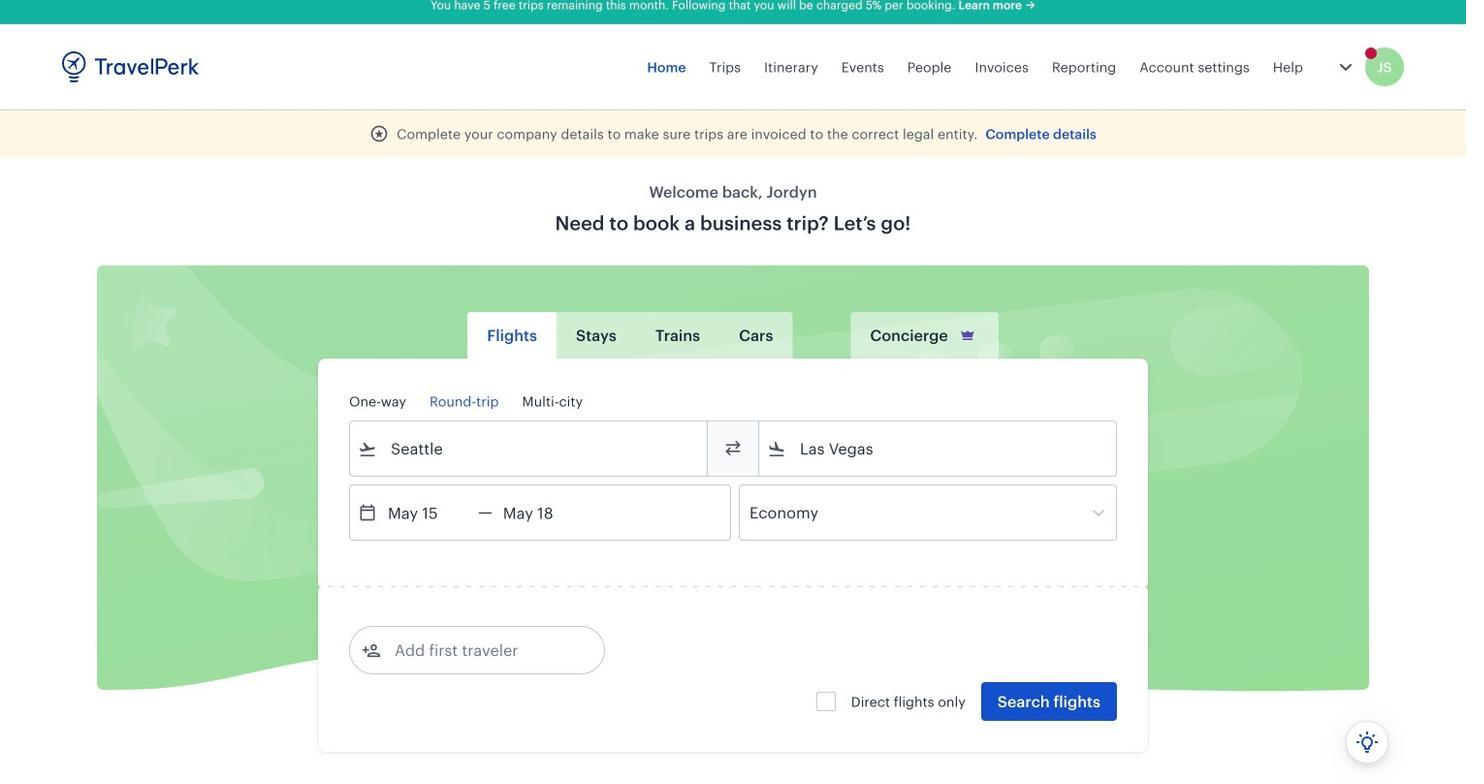 Task type: locate. For each thing, give the bounding box(es) containing it.
From search field
[[377, 433, 682, 464]]

Depart text field
[[377, 486, 478, 540]]



Task type: vqa. For each thing, say whether or not it's contained in the screenshot.
From search box
yes



Task type: describe. For each thing, give the bounding box(es) containing it.
To search field
[[786, 433, 1091, 464]]

Return text field
[[492, 486, 593, 540]]

Add first traveler search field
[[381, 635, 583, 666]]



